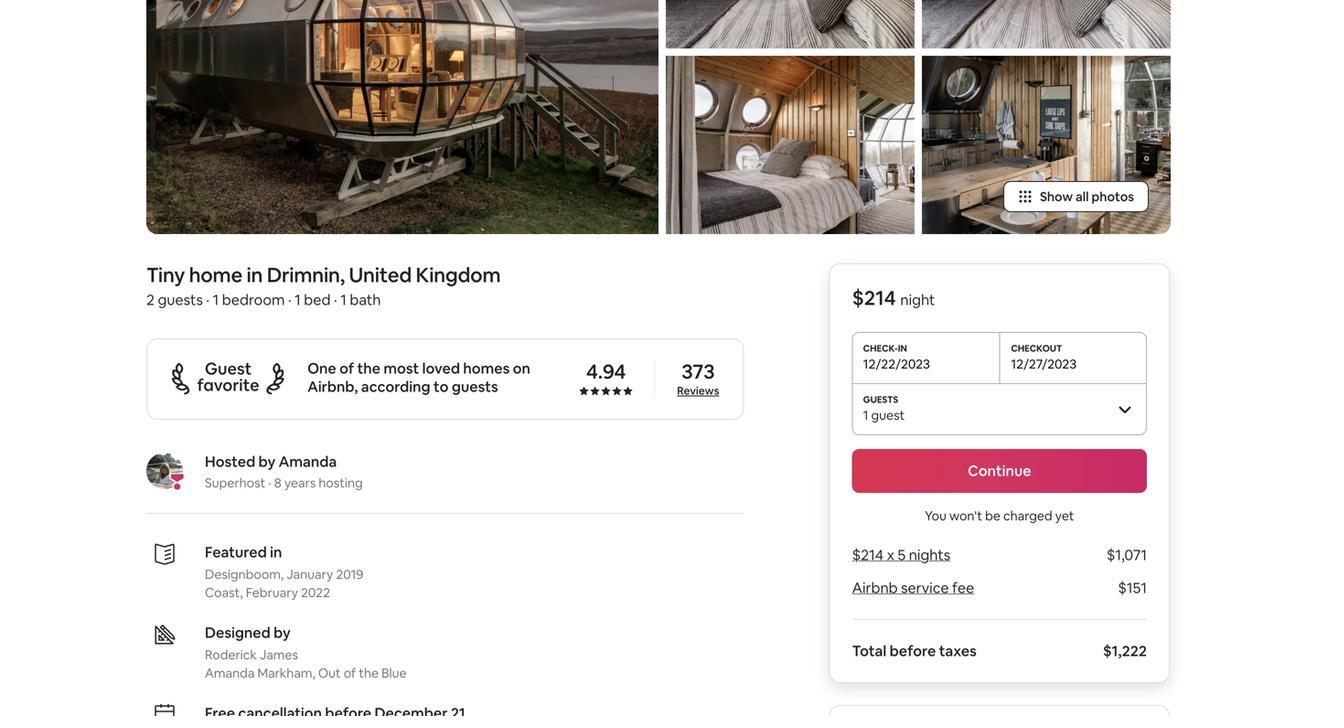 Task type: locate. For each thing, give the bounding box(es) containing it.
photos
[[1092, 188, 1134, 205]]

the left most
[[357, 359, 380, 378]]

$214 left 'x'
[[852, 545, 884, 564]]

of right one
[[339, 359, 354, 378]]

1
[[213, 290, 219, 309], [295, 290, 301, 309], [340, 290, 347, 309], [863, 407, 868, 423]]

12/27/2023
[[1011, 356, 1077, 372]]

one
[[307, 359, 336, 378]]

1 $214 from the top
[[852, 285, 896, 311]]

amanda inside hosted by amanda superhost · 8 years hosting
[[279, 452, 337, 471]]

according
[[361, 377, 430, 396]]

2 $214 from the top
[[852, 545, 884, 564]]

hosted
[[205, 452, 255, 471]]

1 horizontal spatial in
[[270, 543, 282, 561]]

roderick
[[205, 646, 257, 663]]

featured in designboom, january 2019 coast, february 2022
[[205, 543, 363, 601]]

charged
[[1003, 507, 1052, 524]]

years
[[284, 474, 316, 491]]

$214 x 5 nights
[[852, 545, 950, 564]]

hosted by amanda superhost · 8 years hosting
[[205, 452, 363, 491]]

by for hosted
[[258, 452, 275, 471]]

service
[[901, 578, 949, 597]]

guests
[[158, 290, 203, 309], [452, 377, 498, 396]]

blue
[[381, 665, 407, 681]]

unique and secluded airship with breathtaking highland views image 3 image
[[666, 56, 915, 234]]

373
[[682, 358, 715, 384]]

amanda down roderick
[[205, 665, 255, 681]]

1 vertical spatial guests
[[452, 377, 498, 396]]

guests right to in the bottom left of the page
[[452, 377, 498, 396]]

of
[[339, 359, 354, 378], [344, 665, 356, 681]]

1 guest
[[863, 407, 905, 423]]

1 vertical spatial by
[[274, 623, 291, 642]]

unique and secluded airship with breathtaking highland views image 1 image
[[146, 0, 659, 234]]

of inside designed by roderick james amanda markham, out of the blue
[[344, 665, 356, 681]]

january
[[286, 566, 333, 582]]

on
[[513, 359, 530, 378]]

loved
[[422, 359, 460, 378]]

nights
[[909, 545, 950, 564]]

guest
[[871, 407, 905, 423]]

one of the most loved homes on airbnb, according to guests
[[307, 359, 530, 396]]

1 vertical spatial amanda
[[205, 665, 255, 681]]

the
[[357, 359, 380, 378], [359, 665, 379, 681]]

amanda up years
[[279, 452, 337, 471]]

bedroom
[[222, 290, 285, 309]]

1 vertical spatial the
[[359, 665, 379, 681]]

$214 left "night"
[[852, 285, 896, 311]]

1 left the guest
[[863, 407, 868, 423]]

total before taxes
[[852, 641, 977, 660]]

continue button
[[852, 449, 1147, 493]]

tiny home in drimnin, united kingdom 2 guests · 1 bedroom · 1 bed · 1 bath
[[146, 262, 501, 309]]

0 vertical spatial in
[[246, 262, 263, 288]]

0 vertical spatial the
[[357, 359, 380, 378]]

amanda inside designed by roderick james amanda markham, out of the blue
[[205, 665, 255, 681]]

by
[[258, 452, 275, 471], [274, 623, 291, 642]]

all
[[1076, 188, 1089, 205]]

1 vertical spatial of
[[344, 665, 356, 681]]

0 vertical spatial guests
[[158, 290, 203, 309]]

· left 8
[[268, 474, 271, 491]]

markham,
[[257, 665, 315, 681]]

1 vertical spatial $214
[[852, 545, 884, 564]]

1 left bed
[[295, 290, 301, 309]]

homes
[[463, 359, 510, 378]]

the left blue
[[359, 665, 379, 681]]

·
[[206, 290, 210, 309], [288, 290, 291, 309], [334, 290, 337, 309], [268, 474, 271, 491]]

designed
[[205, 623, 271, 642]]

before
[[890, 641, 936, 660]]

$214
[[852, 285, 896, 311], [852, 545, 884, 564]]

by inside hosted by amanda superhost · 8 years hosting
[[258, 452, 275, 471]]

guests down tiny
[[158, 290, 203, 309]]

· inside hosted by amanda superhost · 8 years hosting
[[268, 474, 271, 491]]

0 horizontal spatial in
[[246, 262, 263, 288]]

0 vertical spatial of
[[339, 359, 354, 378]]

$214 for $214 x 5 nights
[[852, 545, 884, 564]]

continue
[[968, 461, 1031, 480]]

0 vertical spatial $214
[[852, 285, 896, 311]]

favorite
[[197, 374, 259, 396]]

guest favorite
[[197, 358, 259, 396]]

airbnb,
[[307, 377, 358, 396]]

designboom,
[[205, 566, 284, 582]]

kingdom
[[416, 262, 501, 288]]

coast,
[[205, 584, 243, 601]]

1 vertical spatial in
[[270, 543, 282, 561]]

1 horizontal spatial amanda
[[279, 452, 337, 471]]

0 horizontal spatial guests
[[158, 290, 203, 309]]

james
[[260, 646, 298, 663]]

superhost
[[205, 474, 265, 491]]

designed by roderick james amanda markham, out of the blue
[[205, 623, 407, 681]]

total
[[852, 641, 886, 660]]

1 horizontal spatial guests
[[452, 377, 498, 396]]

in inside featured in designboom, january 2019 coast, february 2022
[[270, 543, 282, 561]]

0 horizontal spatial amanda
[[205, 665, 255, 681]]

$214 for $214 night
[[852, 285, 896, 311]]

12/22/2023
[[863, 356, 930, 372]]

unique and secluded airship with breathtaking highland views image 2 image
[[666, 0, 915, 48]]

8
[[274, 474, 282, 491]]

2
[[146, 290, 155, 309]]

by up 8
[[258, 452, 275, 471]]

in up bedroom
[[246, 262, 263, 288]]

4.94
[[586, 358, 626, 384]]

in up designboom,
[[270, 543, 282, 561]]

amanda
[[279, 452, 337, 471], [205, 665, 255, 681]]

0 vertical spatial by
[[258, 452, 275, 471]]

of right "out"
[[344, 665, 356, 681]]

in
[[246, 262, 263, 288], [270, 543, 282, 561]]

home
[[189, 262, 242, 288]]

host profile picture image
[[146, 453, 183, 489]]

airbnb service fee
[[852, 578, 974, 597]]

by inside designed by roderick james amanda markham, out of the blue
[[274, 623, 291, 642]]

0 vertical spatial amanda
[[279, 452, 337, 471]]

by up the james
[[274, 623, 291, 642]]

$214 x 5 nights button
[[852, 545, 950, 564]]

show all photos button
[[1003, 181, 1149, 212]]

guest
[[205, 358, 252, 379]]



Task type: vqa. For each thing, say whether or not it's contained in the screenshot.
miles corresponding to 36
no



Task type: describe. For each thing, give the bounding box(es) containing it.
fee
[[952, 578, 974, 597]]

bed
[[304, 290, 331, 309]]

· left bed
[[288, 290, 291, 309]]

airbnb service fee button
[[852, 578, 974, 597]]

of inside one of the most loved homes on airbnb, according to guests
[[339, 359, 354, 378]]

the inside one of the most loved homes on airbnb, according to guests
[[357, 359, 380, 378]]

· down home at the left top of page
[[206, 290, 210, 309]]

you
[[925, 507, 947, 524]]

bath
[[350, 290, 381, 309]]

you won't be charged yet
[[925, 507, 1074, 524]]

unique and secluded airship with breathtaking highland views image 4 image
[[922, 0, 1171, 48]]

in inside tiny home in drimnin, united kingdom 2 guests · 1 bedroom · 1 bed · 1 bath
[[246, 262, 263, 288]]

unique and secluded airship with breathtaking highland views image 5 image
[[922, 56, 1171, 234]]

airbnb
[[852, 578, 898, 597]]

· right bed
[[334, 290, 337, 309]]

guests inside one of the most loved homes on airbnb, according to guests
[[452, 377, 498, 396]]

show
[[1040, 188, 1073, 205]]

373 reviews
[[677, 358, 719, 398]]

5
[[898, 545, 906, 564]]

be
[[985, 507, 1001, 524]]

2019
[[336, 566, 363, 582]]

$214 night
[[852, 285, 935, 311]]

$1,222
[[1103, 641, 1147, 660]]

2022
[[301, 584, 330, 601]]

x
[[887, 545, 894, 564]]

taxes
[[939, 641, 977, 660]]

by for designed
[[274, 623, 291, 642]]

1 inside popup button
[[863, 407, 868, 423]]

reviews
[[677, 383, 719, 398]]

featured
[[205, 543, 267, 561]]

yet
[[1055, 507, 1074, 524]]

the inside designed by roderick james amanda markham, out of the blue
[[359, 665, 379, 681]]

1 left bath
[[340, 290, 347, 309]]

february
[[246, 584, 298, 601]]

tiny
[[146, 262, 185, 288]]

won't
[[949, 507, 982, 524]]

show all photos
[[1040, 188, 1134, 205]]

1 guest button
[[852, 383, 1147, 434]]

$1,071
[[1107, 545, 1147, 564]]

most
[[384, 359, 419, 378]]

drimnin,
[[267, 262, 345, 288]]

1 down home at the left top of page
[[213, 290, 219, 309]]

hosting
[[319, 474, 363, 491]]

to
[[433, 377, 449, 396]]

united
[[349, 262, 412, 288]]

night
[[900, 290, 935, 309]]

out
[[318, 665, 341, 681]]

guests inside tiny home in drimnin, united kingdom 2 guests · 1 bedroom · 1 bed · 1 bath
[[158, 290, 203, 309]]

$151
[[1118, 578, 1147, 597]]



